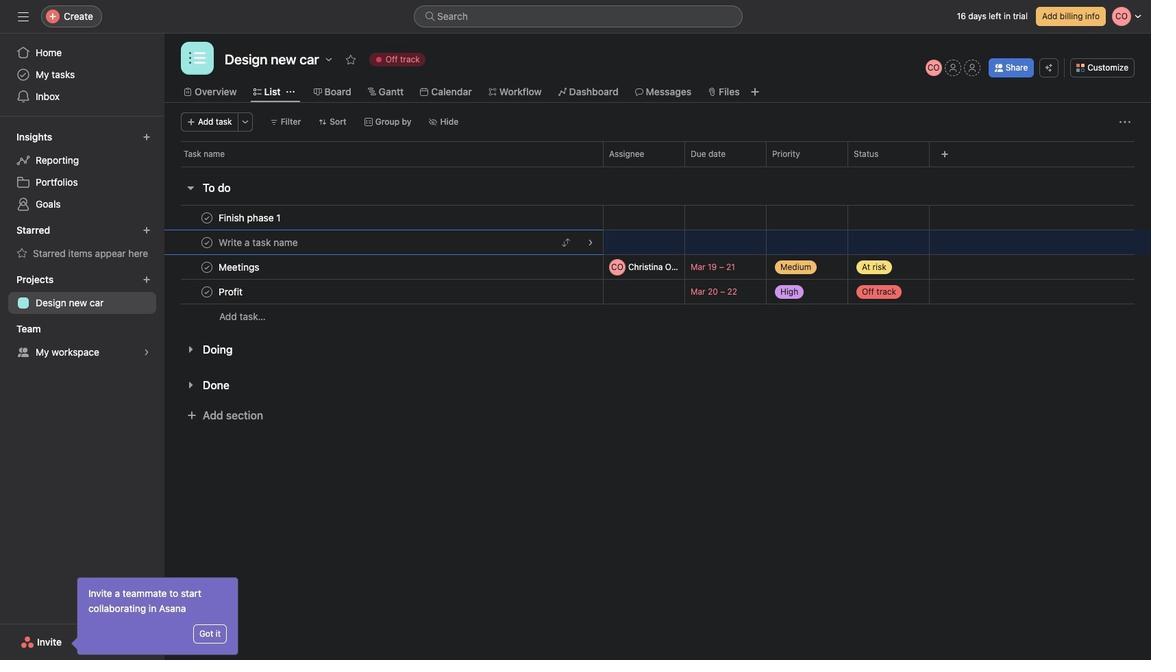 Task type: vqa. For each thing, say whether or not it's contained in the screenshot.
the of on the bottom left
no



Task type: locate. For each thing, give the bounding box(es) containing it.
1 vertical spatial mark complete image
[[199, 259, 215, 275]]

header to do tree grid
[[165, 205, 1152, 329]]

expand task list for this group image
[[185, 344, 196, 355], [185, 380, 196, 391]]

move tasks between sections image
[[562, 214, 570, 222], [562, 238, 570, 246]]

mark complete checkbox inside meetings 'cell'
[[199, 259, 215, 275]]

mark complete image for mark complete checkbox inside meetings 'cell'
[[199, 259, 215, 275]]

row
[[165, 141, 1152, 167], [181, 166, 1135, 167], [165, 205, 1152, 230], [165, 230, 1152, 255], [165, 254, 1152, 280], [165, 279, 1152, 304], [165, 304, 1152, 329]]

0 vertical spatial mark complete checkbox
[[199, 234, 215, 251]]

mark complete image for 2nd mark complete checkbox from the bottom of the header to do tree grid
[[199, 234, 215, 251]]

1 vertical spatial task name text field
[[216, 260, 264, 274]]

1 mark complete image from the top
[[199, 234, 215, 251]]

new project or portfolio image
[[143, 276, 151, 284]]

Mark complete checkbox
[[199, 209, 215, 226], [199, 284, 215, 300]]

mark complete checkbox for task name text box in profit "cell"
[[199, 284, 215, 300]]

2 vertical spatial task name text field
[[216, 285, 247, 299]]

1 vertical spatial mark complete checkbox
[[199, 259, 215, 275]]

mark complete image for task name text field
[[199, 209, 215, 226]]

mark complete checkbox right new project or portfolio image
[[199, 284, 215, 300]]

1 mark complete checkbox from the top
[[199, 209, 215, 226]]

details image
[[587, 214, 595, 222]]

2 expand task list for this group image from the top
[[185, 380, 196, 391]]

1 mark complete checkbox from the top
[[199, 234, 215, 251]]

mark complete checkbox inside the finish phase 1 cell
[[199, 209, 215, 226]]

0 vertical spatial mark complete checkbox
[[199, 209, 215, 226]]

details image
[[587, 238, 595, 246]]

Mark complete checkbox
[[199, 234, 215, 251], [199, 259, 215, 275]]

mark complete image inside profit "cell"
[[199, 284, 215, 300]]

Task name text field
[[216, 236, 302, 249], [216, 260, 264, 274], [216, 285, 247, 299]]

2 move tasks between sections image from the top
[[562, 238, 570, 246]]

task name text field inside meetings 'cell'
[[216, 260, 264, 274]]

1 vertical spatial mark complete image
[[199, 284, 215, 300]]

1 move tasks between sections image from the top
[[562, 214, 570, 222]]

mark complete checkbox inside profit "cell"
[[199, 284, 215, 300]]

mark complete image inside the finish phase 1 cell
[[199, 209, 215, 226]]

mark complete checkbox left task name text field
[[199, 209, 215, 226]]

mark complete image left task name text field
[[199, 209, 215, 226]]

mark complete image for task name text box in profit "cell"
[[199, 284, 215, 300]]

0 vertical spatial task name text field
[[216, 236, 302, 249]]

projects element
[[0, 267, 165, 317]]

2 mark complete image from the top
[[199, 284, 215, 300]]

0 horizontal spatial more actions image
[[241, 118, 249, 126]]

tab actions image
[[286, 88, 295, 96]]

manage project members image
[[926, 60, 943, 76]]

0 vertical spatial move tasks between sections image
[[562, 214, 570, 222]]

mark complete image inside meetings 'cell'
[[199, 259, 215, 275]]

2 task name text field from the top
[[216, 260, 264, 274]]

task name text field inside profit "cell"
[[216, 285, 247, 299]]

1 vertical spatial mark complete checkbox
[[199, 284, 215, 300]]

see details, my workspace image
[[143, 348, 151, 357]]

2 mark complete checkbox from the top
[[199, 284, 215, 300]]

mark complete image
[[199, 234, 215, 251], [199, 259, 215, 275]]

tooltip
[[73, 578, 238, 655]]

add tab image
[[750, 86, 761, 97]]

0 vertical spatial mark complete image
[[199, 234, 215, 251]]

move tasks between sections image left details icon
[[562, 238, 570, 246]]

0 vertical spatial expand task list for this group image
[[185, 344, 196, 355]]

3 task name text field from the top
[[216, 285, 247, 299]]

more actions image
[[1120, 117, 1131, 128], [241, 118, 249, 126]]

0 vertical spatial mark complete image
[[199, 209, 215, 226]]

1 vertical spatial move tasks between sections image
[[562, 238, 570, 246]]

1 task name text field from the top
[[216, 236, 302, 249]]

teams element
[[0, 317, 165, 366]]

add items to starred image
[[143, 226, 151, 234]]

2 mark complete checkbox from the top
[[199, 259, 215, 275]]

mark complete image right new project or portfolio image
[[199, 284, 215, 300]]

2 mark complete image from the top
[[199, 259, 215, 275]]

1 mark complete image from the top
[[199, 209, 215, 226]]

starred element
[[0, 218, 165, 267]]

cell
[[165, 230, 603, 255]]

move tasks between sections image for details image
[[562, 214, 570, 222]]

collapse task list for this group image
[[185, 182, 196, 193]]

list box
[[414, 5, 743, 27]]

move tasks between sections image left details image
[[562, 214, 570, 222]]

1 vertical spatial expand task list for this group image
[[185, 380, 196, 391]]

add field image
[[941, 150, 950, 158]]

mark complete image
[[199, 209, 215, 226], [199, 284, 215, 300]]



Task type: describe. For each thing, give the bounding box(es) containing it.
task name text field for mark complete checkbox inside meetings 'cell'
[[216, 260, 264, 274]]

new insights image
[[143, 133, 151, 141]]

task name text field for 2nd mark complete checkbox from the bottom of the header to do tree grid
[[216, 236, 302, 249]]

insights element
[[0, 125, 165, 218]]

list image
[[189, 50, 206, 67]]

1 horizontal spatial more actions image
[[1120, 117, 1131, 128]]

meetings cell
[[165, 254, 603, 280]]

ask ai image
[[1046, 64, 1054, 72]]

mark complete checkbox for task name text field
[[199, 209, 215, 226]]

add to starred image
[[345, 54, 356, 65]]

global element
[[0, 34, 165, 116]]

profit cell
[[165, 279, 603, 304]]

Task name text field
[[216, 211, 285, 225]]

move tasks between sections image for details icon
[[562, 238, 570, 246]]

finish phase 1 cell
[[165, 205, 603, 230]]

hide sidebar image
[[18, 11, 29, 22]]

1 expand task list for this group image from the top
[[185, 344, 196, 355]]



